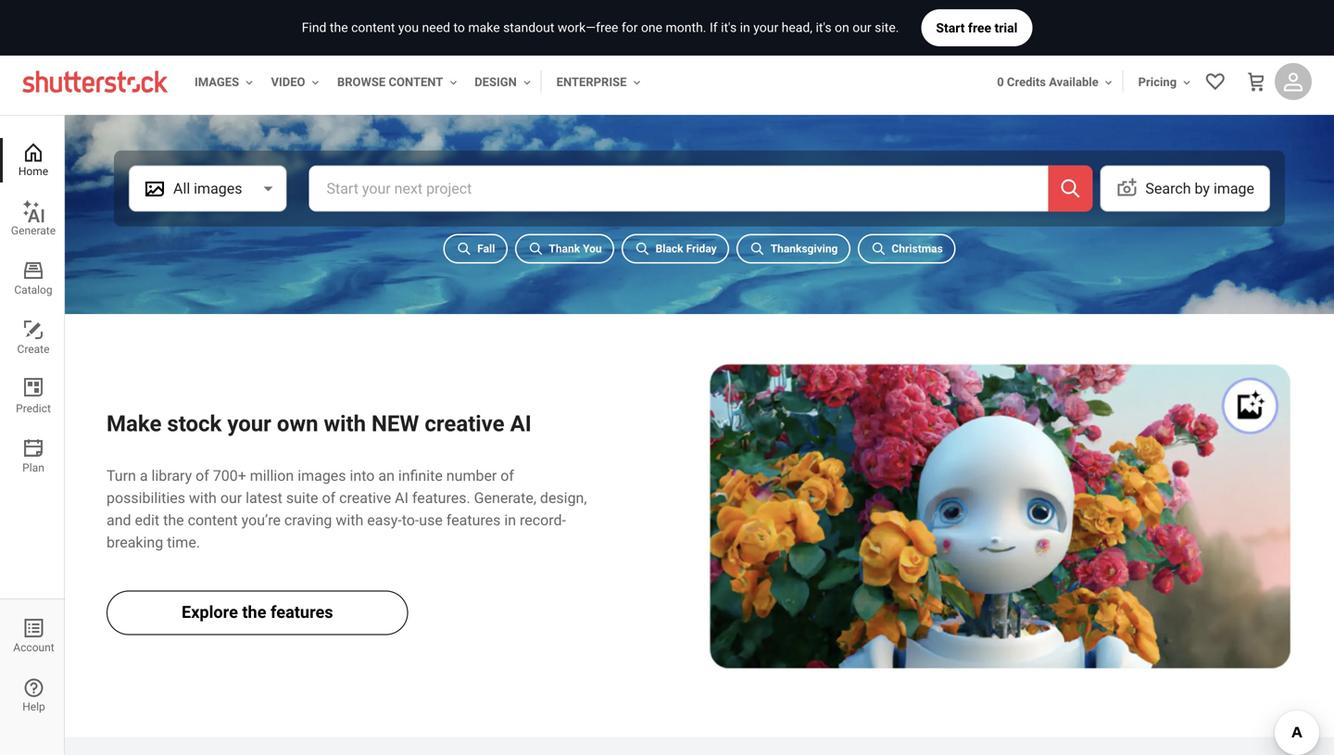 Task type: locate. For each thing, give the bounding box(es) containing it.
0 horizontal spatial ai
[[395, 489, 409, 507]]

1 horizontal spatial in
[[740, 20, 751, 35]]

of left 700+
[[196, 467, 209, 484]]

if
[[710, 20, 718, 35]]

our right on
[[853, 20, 872, 35]]

1 vertical spatial content
[[188, 511, 238, 529]]

with right own
[[324, 410, 366, 437]]

into
[[350, 467, 375, 484]]

the for find
[[330, 20, 348, 35]]

ai up generate,
[[510, 410, 532, 437]]

tab list containing home
[[0, 138, 64, 494]]

christmas button
[[858, 234, 956, 264]]

0 vertical spatial creative
[[425, 410, 505, 437]]

1 vertical spatial images
[[298, 467, 346, 484]]

thanksgiving link
[[737, 234, 851, 264]]

tab list
[[0, 138, 64, 494], [0, 599, 65, 755]]

ai
[[510, 410, 532, 437], [395, 489, 409, 507]]

and
[[107, 511, 131, 529]]

stock
[[167, 410, 222, 437]]

the
[[330, 20, 348, 35], [163, 511, 184, 529], [242, 603, 266, 623]]

find the content you need to make standout work—free for one month. if it's in your head, it's on our site.
[[302, 20, 899, 35]]

our inside turn a library of 700+ million images into an infinite number of possibilities with our latest suite of creative ai features. generate, design, and edit the content you're craving with easy-to-use features in record- breaking time.
[[220, 489, 242, 507]]

1 vertical spatial our
[[220, 489, 242, 507]]

with down 700+
[[189, 489, 217, 507]]

1 horizontal spatial the
[[242, 603, 266, 623]]

images up suite
[[298, 467, 346, 484]]

search by image button
[[1101, 166, 1271, 211]]

by
[[1195, 180, 1210, 197]]

design
[[475, 75, 517, 89]]

0 vertical spatial images
[[194, 180, 242, 197]]

images inside turn a library of 700+ million images into an infinite number of possibilities with our latest suite of creative ai features. generate, design, and edit the content you're craving with easy-to-use features in record- breaking time.
[[298, 467, 346, 484]]

0 horizontal spatial it's
[[721, 20, 737, 35]]

creative down into
[[339, 489, 391, 507]]

sea aerial view image
[[65, 115, 1335, 512]]

features right explore
[[271, 603, 333, 623]]

it's
[[721, 20, 737, 35], [816, 20, 832, 35]]

explore
[[182, 603, 238, 623]]

video link
[[263, 64, 322, 101]]

to-
[[402, 511, 419, 529]]

1 vertical spatial your
[[227, 410, 271, 437]]

turn
[[107, 467, 136, 484]]

credits
[[1007, 75, 1046, 89]]

in
[[740, 20, 751, 35], [505, 511, 516, 529]]

1 horizontal spatial ai
[[510, 410, 532, 437]]

tab list containing account
[[0, 599, 65, 755]]

1 horizontal spatial features
[[447, 511, 501, 529]]

home
[[18, 165, 48, 178]]

easy-
[[367, 511, 402, 529]]

0
[[997, 75, 1004, 89]]

0 vertical spatial our
[[853, 20, 872, 35]]

creative
[[425, 410, 505, 437], [339, 489, 391, 507]]

features
[[447, 511, 501, 529], [271, 603, 333, 623]]

0 vertical spatial in
[[740, 20, 751, 35]]

infinite
[[398, 467, 443, 484]]

content
[[351, 20, 395, 35], [188, 511, 238, 529]]

all images
[[173, 180, 242, 197]]

creative up number
[[425, 410, 505, 437]]

predict
[[16, 402, 51, 415]]

account link
[[0, 614, 65, 659]]

1 horizontal spatial it's
[[816, 20, 832, 35]]

catalog link
[[0, 257, 64, 301]]

0 horizontal spatial the
[[163, 511, 184, 529]]

0 vertical spatial the
[[330, 20, 348, 35]]

1 vertical spatial the
[[163, 511, 184, 529]]

your
[[754, 20, 779, 35], [227, 410, 271, 437]]

the right explore
[[242, 603, 266, 623]]

1 vertical spatial features
[[271, 603, 333, 623]]

1 vertical spatial tab list
[[0, 599, 65, 755]]

features inside turn a library of 700+ million images into an infinite number of possibilities with our latest suite of creative ai features. generate, design, and edit the content you're craving with easy-to-use features in record- breaking time.
[[447, 511, 501, 529]]

the inside explore the features link
[[242, 603, 266, 623]]

0 horizontal spatial of
[[196, 467, 209, 484]]

our down 700+
[[220, 489, 242, 507]]

content
[[389, 75, 443, 89]]

start free trial link
[[922, 9, 1033, 46]]

search
[[1146, 180, 1191, 197]]

images right the all
[[194, 180, 242, 197]]

with left easy-
[[336, 511, 364, 529]]

to
[[454, 20, 465, 35]]

it's left on
[[816, 20, 832, 35]]

ai inside turn a library of 700+ million images into an infinite number of possibilities with our latest suite of creative ai features. generate, design, and edit the content you're craving with easy-to-use features in record- breaking time.
[[395, 489, 409, 507]]

0 vertical spatial features
[[447, 511, 501, 529]]

of up generate,
[[501, 467, 514, 484]]

1 horizontal spatial our
[[853, 20, 872, 35]]

1 horizontal spatial images
[[298, 467, 346, 484]]

your left head, on the top
[[754, 20, 779, 35]]

in right if
[[740, 20, 751, 35]]

need
[[422, 20, 450, 35]]

our
[[853, 20, 872, 35], [220, 489, 242, 507]]

1 vertical spatial ai
[[395, 489, 409, 507]]

it's right if
[[721, 20, 737, 35]]

shutterstock image
[[22, 70, 172, 93]]

your left own
[[227, 410, 271, 437]]

ai up to-
[[395, 489, 409, 507]]

content left you
[[351, 20, 395, 35]]

browse content
[[337, 75, 443, 89]]

explore the features link
[[107, 591, 408, 635]]

content up time.
[[188, 511, 238, 529]]

of right suite
[[322, 489, 336, 507]]

2 tab list from the top
[[0, 599, 65, 755]]

the right find
[[330, 20, 348, 35]]

0 horizontal spatial our
[[220, 489, 242, 507]]

record-
[[520, 511, 566, 529]]

1 horizontal spatial of
[[322, 489, 336, 507]]

0 horizontal spatial images
[[194, 180, 242, 197]]

0 vertical spatial content
[[351, 20, 395, 35]]

video
[[271, 75, 305, 89]]

images link
[[187, 64, 256, 101]]

cart image
[[1246, 70, 1268, 93]]

1 horizontal spatial creative
[[425, 410, 505, 437]]

features down generate,
[[447, 511, 501, 529]]

0 vertical spatial tab list
[[0, 138, 64, 494]]

latest
[[246, 489, 283, 507]]

1 tab list from the top
[[0, 138, 64, 494]]

2 vertical spatial the
[[242, 603, 266, 623]]

of
[[196, 467, 209, 484], [501, 467, 514, 484], [322, 489, 336, 507]]

friday
[[686, 242, 717, 255]]

0 credits available link
[[990, 64, 1116, 101]]

1 horizontal spatial your
[[754, 20, 779, 35]]

in down generate,
[[505, 511, 516, 529]]

images
[[194, 180, 242, 197], [298, 467, 346, 484]]

1 vertical spatial in
[[505, 511, 516, 529]]

fall
[[478, 242, 495, 255]]

0 horizontal spatial content
[[188, 511, 238, 529]]

0 horizontal spatial in
[[505, 511, 516, 529]]

with
[[324, 410, 366, 437], [189, 489, 217, 507], [336, 511, 364, 529]]

2 horizontal spatial the
[[330, 20, 348, 35]]

pricing link
[[1131, 64, 1194, 101]]

2 horizontal spatial of
[[501, 467, 514, 484]]

account
[[13, 641, 54, 654]]

the up time.
[[163, 511, 184, 529]]

700+
[[213, 467, 246, 484]]

create link
[[0, 316, 64, 361]]

Start your next project search field
[[321, 166, 596, 211]]

0 horizontal spatial creative
[[339, 489, 391, 507]]

turn a library of 700+ million images into an infinite number of possibilities with our latest suite of creative ai features. generate, design, and edit the content you're craving with easy-to-use features in record- breaking time.
[[107, 467, 587, 551]]

1 vertical spatial creative
[[339, 489, 391, 507]]

start
[[936, 20, 965, 35]]



Task type: describe. For each thing, give the bounding box(es) containing it.
browse content link
[[330, 64, 460, 101]]

home link
[[0, 138, 64, 183]]

1 horizontal spatial content
[[351, 20, 395, 35]]

for
[[622, 20, 638, 35]]

number
[[447, 467, 497, 484]]

breaking
[[107, 534, 163, 551]]

million
[[250, 467, 294, 484]]

search by image
[[1146, 180, 1255, 197]]

craving
[[284, 511, 332, 529]]

start free trial
[[936, 20, 1018, 35]]

thank you link
[[515, 234, 615, 264]]

make stock your own with new creative ai
[[107, 410, 532, 437]]

one
[[641, 20, 663, 35]]

possibilities
[[107, 489, 185, 507]]

search image
[[1060, 177, 1082, 200]]

new
[[372, 410, 419, 437]]

thanksgiving
[[771, 242, 838, 255]]

browse
[[337, 75, 386, 89]]

all images button
[[129, 166, 287, 211]]

the for explore
[[242, 603, 266, 623]]

head,
[[782, 20, 813, 35]]

in inside turn a library of 700+ million images into an infinite number of possibilities with our latest suite of creative ai features. generate, design, and edit the content you're craving with easy-to-use features in record- breaking time.
[[505, 511, 516, 529]]

thank you
[[549, 242, 602, 255]]

catalog
[[14, 284, 52, 297]]

0 horizontal spatial features
[[271, 603, 333, 623]]

make
[[107, 410, 162, 437]]

fall link
[[444, 234, 508, 264]]

you
[[398, 20, 419, 35]]

a
[[140, 467, 148, 484]]

generate
[[11, 224, 56, 237]]

2 vertical spatial with
[[336, 511, 364, 529]]

black friday button
[[622, 234, 730, 264]]

plan
[[22, 462, 44, 475]]

black friday
[[656, 242, 717, 255]]

site.
[[875, 20, 899, 35]]

1 vertical spatial with
[[189, 489, 217, 507]]

0 credits available
[[997, 75, 1099, 89]]

suite
[[286, 489, 318, 507]]

all
[[173, 180, 190, 197]]

the inside turn a library of 700+ million images into an infinite number of possibilities with our latest suite of creative ai features. generate, design, and edit the content you're craving with easy-to-use features in record- breaking time.
[[163, 511, 184, 529]]

own
[[277, 410, 318, 437]]

find
[[302, 20, 327, 35]]

christmas link
[[858, 234, 956, 264]]

fall button
[[444, 234, 508, 264]]

0 vertical spatial with
[[324, 410, 366, 437]]

black
[[656, 242, 684, 255]]

0 horizontal spatial your
[[227, 410, 271, 437]]

2 it's from the left
[[816, 20, 832, 35]]

ai gen uhp module image
[[707, 359, 1293, 672]]

you're
[[242, 511, 281, 529]]

collections image
[[1205, 70, 1227, 93]]

enterprise
[[557, 75, 627, 89]]

work—free
[[558, 20, 619, 35]]

use
[[419, 511, 443, 529]]

on
[[835, 20, 850, 35]]

thank you button
[[515, 234, 615, 264]]

library
[[152, 467, 192, 484]]

month.
[[666, 20, 707, 35]]

you
[[583, 242, 602, 255]]

design link
[[467, 64, 534, 101]]

features.
[[412, 489, 471, 507]]

explore the features
[[182, 603, 333, 623]]

image
[[1214, 180, 1255, 197]]

images
[[195, 75, 239, 89]]

standout
[[503, 20, 555, 35]]

help
[[22, 701, 45, 714]]

trial
[[995, 20, 1018, 35]]

edit
[[135, 511, 160, 529]]

0 vertical spatial your
[[754, 20, 779, 35]]

available
[[1049, 75, 1099, 89]]

generate link
[[0, 197, 64, 242]]

creative inside turn a library of 700+ million images into an infinite number of possibilities with our latest suite of creative ai features. generate, design, and edit the content you're craving with easy-to-use features in record- breaking time.
[[339, 489, 391, 507]]

pricing
[[1139, 75, 1177, 89]]

generate,
[[474, 489, 537, 507]]

time.
[[167, 534, 200, 551]]

content inside turn a library of 700+ million images into an infinite number of possibilities with our latest suite of creative ai features. generate, design, and edit the content you're craving with easy-to-use features in record- breaking time.
[[188, 511, 238, 529]]

thank
[[549, 242, 580, 255]]

enterprise link
[[549, 64, 643, 101]]

images inside dropdown button
[[194, 180, 242, 197]]

0 vertical spatial ai
[[510, 410, 532, 437]]

design,
[[540, 489, 587, 507]]

1 it's from the left
[[721, 20, 737, 35]]

free
[[968, 20, 992, 35]]

thanksgiving button
[[737, 234, 851, 264]]

black friday link
[[622, 234, 730, 264]]

help link
[[0, 674, 65, 718]]



Task type: vqa. For each thing, say whether or not it's contained in the screenshot.
Explore The Features 'link'
yes



